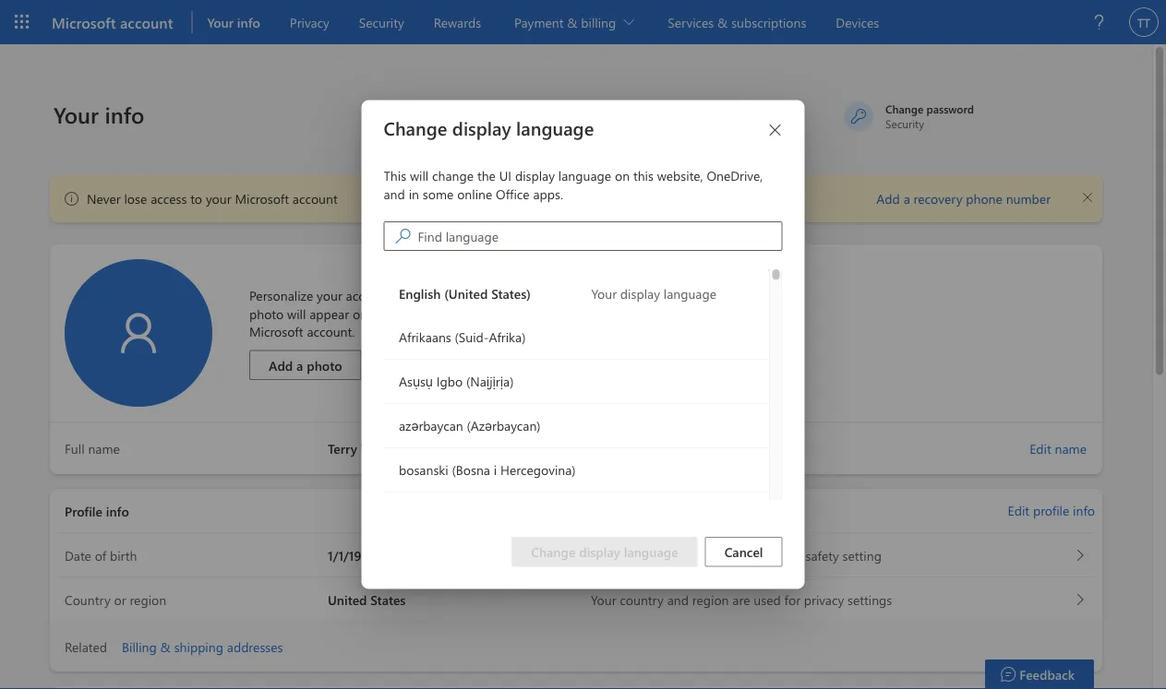 Task type: describe. For each thing, give the bounding box(es) containing it.
website,
[[657, 167, 703, 184]]

security inside change password security
[[886, 116, 924, 131]]

use
[[499, 305, 518, 322]]

that
[[472, 305, 495, 322]]

full
[[65, 440, 85, 458]]

a for photo
[[297, 357, 303, 374]]

this
[[634, 167, 654, 184]]

subscriptions
[[732, 13, 807, 30]]

your info inside your info link
[[207, 13, 260, 30]]

feedback button
[[986, 660, 1095, 690]]

account inside microsoft account link
[[120, 12, 173, 32]]

cancel button
[[705, 537, 783, 567]]

change display language button
[[512, 537, 698, 567]]

language inside button
[[624, 544, 679, 561]]

terry turtle
[[328, 440, 395, 458]]

account.
[[307, 323, 355, 341]]


[[768, 123, 783, 137]]

services
[[668, 13, 714, 30]]

settings
[[848, 592, 892, 609]]

change
[[432, 167, 474, 184]]

afrikaans
[[399, 329, 451, 346]]

your left country
[[591, 592, 617, 609]]

lose
[[124, 190, 147, 207]]

your display language
[[591, 285, 716, 302]]


[[1083, 193, 1093, 202]]

list item inside list of languages element
[[384, 493, 769, 537]]

(naịjịrịa)
[[466, 373, 513, 390]]

security inside contextual menu menu bar
[[359, 13, 404, 30]]

privacy
[[804, 592, 844, 609]]

info inside "edit profile info" button
[[1073, 502, 1095, 519]]

for for account
[[738, 547, 754, 564]]

profile inside personalize your account with a photo. your profile photo will appear on apps and devices that use your microsoft account.
[[502, 287, 538, 304]]

change inside change password security
[[886, 101, 924, 116]]

office
[[496, 185, 530, 203]]

microsoft account
[[52, 12, 173, 32]]

and inside this will change the ui display language on this website, onedrive, and in some online office apps.
[[384, 185, 405, 203]]

states)
[[491, 285, 531, 302]]

appear
[[310, 305, 349, 322]]

display up the
[[452, 116, 511, 140]]


[[396, 229, 411, 244]]

apps.
[[533, 185, 563, 203]]

list of languages element
[[384, 270, 783, 690]]

change inside the 'change display language' button
[[531, 544, 576, 561]]

(suid-
[[454, 329, 489, 346]]

onedrive,
[[707, 167, 763, 184]]

devices
[[427, 305, 469, 322]]

country
[[65, 592, 111, 609]]

add a recovery phone number
[[877, 190, 1051, 207]]

password
[[927, 101, 974, 116]]

afrika)
[[488, 329, 525, 346]]

cancel
[[725, 544, 763, 561]]

addresses
[[227, 639, 283, 656]]

never
[[87, 190, 121, 207]]

azərbaycan
[[399, 418, 463, 435]]

country or region
[[65, 592, 166, 609]]

online
[[457, 185, 493, 203]]

feedback
[[1020, 666, 1075, 683]]

will inside this will change the ui display language on this website, onedrive, and in some online office apps.
[[410, 167, 429, 184]]

microsoft inside personalize your account with a photo. your profile photo will appear on apps and devices that use your microsoft account.
[[249, 323, 303, 341]]

safety
[[806, 547, 839, 564]]

to
[[190, 190, 202, 207]]

states
[[371, 592, 406, 609]]

photo inside personalize your account with a photo. your profile photo will appear on apps and devices that use your microsoft account.
[[249, 305, 284, 322]]

english
[[399, 285, 440, 302]]

services & subscriptions
[[668, 13, 807, 30]]

microsoft account link
[[44, 0, 192, 44]]

contextual menu menu bar
[[200, 0, 1078, 44]]

used for is
[[707, 547, 734, 564]]

phone
[[966, 190, 1003, 207]]

used for are
[[754, 592, 781, 609]]

your inside list of languages element
[[591, 285, 617, 302]]

edit profile info
[[1008, 502, 1095, 519]]

1 birth from the left
[[110, 547, 137, 564]]

for for privacy
[[785, 592, 801, 609]]

devices link
[[829, 0, 887, 44]]

(azərbaycan)
[[466, 418, 540, 435]]

1 vertical spatial your
[[317, 287, 342, 304]]

1 vertical spatial your info
[[54, 99, 144, 129]]

your country and region are used for privacy settings
[[591, 592, 892, 609]]

display inside list of languages element
[[620, 285, 660, 302]]

profile
[[65, 503, 102, 520]]

Find language field
[[418, 223, 782, 249]]

add for add a photo
[[269, 357, 293, 374]]

devices
[[836, 13, 880, 30]]

profile inside button
[[1033, 502, 1070, 519]]

billing
[[122, 639, 157, 656]]

2 vertical spatial and
[[667, 592, 689, 609]]

access
[[151, 190, 187, 207]]

add a photo
[[269, 357, 342, 374]]

change password security
[[886, 101, 974, 131]]

is
[[695, 547, 703, 564]]

profile info
[[65, 503, 129, 520]]

info inside your info link
[[237, 13, 260, 30]]

full name
[[65, 440, 120, 458]]


[[65, 192, 79, 206]]

united
[[328, 592, 367, 609]]

shipping
[[174, 639, 223, 656]]

photo inside button
[[307, 357, 342, 374]]

setting
[[843, 547, 882, 564]]

on inside this will change the ui display language on this website, onedrive, and in some online office apps.
[[615, 167, 630, 184]]



Task type: locate. For each thing, give the bounding box(es) containing it.
a inside personalize your account with a photo. your profile photo will appear on apps and devices that use your microsoft account.
[[422, 287, 429, 304]]

ui
[[499, 167, 512, 184]]

related
[[65, 639, 107, 656]]

info right profile
[[106, 503, 129, 520]]

your up appear at the left top of the page
[[317, 287, 342, 304]]

will down personalize
[[287, 305, 306, 322]]

change display language up country
[[531, 544, 679, 561]]

0 horizontal spatial change
[[384, 116, 447, 140]]

your left privacy
[[207, 13, 234, 30]]

name inside button
[[1055, 440, 1087, 457]]

display inside this will change the ui display language on this website, onedrive, and in some online office apps.
[[515, 167, 555, 184]]

0 vertical spatial for
[[738, 547, 754, 564]]

1 horizontal spatial used
[[754, 592, 781, 609]]

and
[[384, 185, 405, 203], [402, 305, 423, 322], [667, 592, 689, 609]]

1 horizontal spatial security
[[886, 116, 924, 131]]

1 horizontal spatial a
[[422, 287, 429, 304]]

change
[[886, 101, 924, 116], [384, 116, 447, 140], [531, 544, 576, 561]]

microsoft account banner
[[0, 0, 1167, 44]]

personalize
[[249, 287, 313, 304]]

your inside personalize your account with a photo. your profile photo will appear on apps and devices that use your microsoft account.
[[473, 287, 499, 304]]

2 of from the left
[[649, 547, 660, 564]]

a inside button
[[297, 357, 303, 374]]

on inside personalize your account with a photo. your profile photo will appear on apps and devices that use your microsoft account.
[[353, 305, 368, 322]]

2 name from the left
[[88, 440, 120, 458]]

change display language inside button
[[531, 544, 679, 561]]

0 vertical spatial security
[[359, 13, 404, 30]]

igbo
[[436, 373, 462, 390]]

billing & shipping addresses link
[[122, 639, 283, 656]]

profile down edit name button in the right of the page
[[1033, 502, 1070, 519]]

2 vertical spatial a
[[297, 357, 303, 374]]

english (united states)
[[399, 285, 531, 302]]

name for edit name
[[1055, 440, 1087, 457]]

your down 'find language' field
[[591, 285, 617, 302]]

country
[[620, 592, 664, 609]]

0 vertical spatial microsoft
[[52, 12, 116, 32]]

hercegovina)
[[500, 462, 576, 479]]

0 horizontal spatial security
[[359, 13, 404, 30]]

name
[[1055, 440, 1087, 457], [88, 440, 120, 458]]

are
[[733, 592, 750, 609]]

security right privacy
[[359, 13, 404, 30]]

0 horizontal spatial used
[[707, 547, 734, 564]]

0 horizontal spatial of
[[95, 547, 106, 564]]

0 vertical spatial and
[[384, 185, 405, 203]]

edit up edit profile info
[[1030, 440, 1052, 457]]

add down personalize
[[269, 357, 293, 374]]

personalize your account with a photo. your profile photo will appear on apps and devices that use your microsoft account.
[[249, 287, 547, 341]]

or
[[114, 592, 126, 609]]

privacy link
[[282, 0, 337, 44]]

date
[[620, 547, 645, 564]]

a right with
[[422, 287, 429, 304]]

1 vertical spatial profile
[[1033, 502, 1070, 519]]

add left the 'recovery'
[[877, 190, 900, 207]]

1 name from the left
[[1055, 440, 1087, 457]]

0 horizontal spatial region
[[130, 592, 166, 609]]

2 vertical spatial microsoft
[[249, 323, 303, 341]]

afrikaans (suid-afrika)
[[399, 329, 525, 346]]

used
[[707, 547, 734, 564], [754, 592, 781, 609]]

0 horizontal spatial birth
[[110, 547, 137, 564]]

0 horizontal spatial add
[[269, 357, 293, 374]]

1 horizontal spatial will
[[410, 167, 429, 184]]

2 vertical spatial your
[[522, 305, 547, 322]]

and right country
[[667, 592, 689, 609]]

the
[[477, 167, 496, 184]]

2 horizontal spatial your
[[522, 305, 547, 322]]

photo down account.
[[307, 357, 342, 374]]

edit name
[[1030, 440, 1087, 457]]

security link
[[352, 0, 412, 44]]

1 horizontal spatial name
[[1055, 440, 1087, 457]]

edit for edit profile info
[[1008, 502, 1030, 519]]

edit profile info button
[[1008, 502, 1095, 521]]

1 horizontal spatial for
[[785, 592, 801, 609]]

0 horizontal spatial will
[[287, 305, 306, 322]]

and down with
[[402, 305, 423, 322]]

used right are
[[754, 592, 781, 609]]

photo
[[249, 305, 284, 322], [307, 357, 342, 374]]

change display language
[[384, 116, 594, 140], [531, 544, 679, 561]]

1 horizontal spatial of
[[649, 547, 660, 564]]

0 horizontal spatial a
[[297, 357, 303, 374]]

date of birth
[[65, 547, 137, 564]]

1 vertical spatial change display language
[[531, 544, 679, 561]]

a down personalize
[[297, 357, 303, 374]]

a for recovery
[[904, 190, 910, 207]]

1 horizontal spatial your
[[317, 287, 342, 304]]

language
[[516, 116, 594, 140], [559, 167, 612, 184], [663, 285, 716, 302], [624, 544, 679, 561]]

display up apps.
[[515, 167, 555, 184]]

profile up use
[[502, 287, 538, 304]]

change display language dialog
[[0, 0, 1167, 690]]

on left apps
[[353, 305, 368, 322]]

your info up never
[[54, 99, 144, 129]]

1 vertical spatial photo
[[307, 357, 342, 374]]

services & subscriptions link
[[661, 0, 814, 44]]

change display language up the
[[384, 116, 594, 140]]

will
[[410, 167, 429, 184], [287, 305, 306, 322]]

microsoft inside banner
[[52, 12, 116, 32]]

1 horizontal spatial on
[[615, 167, 630, 184]]

apps
[[371, 305, 398, 322]]

your info link
[[200, 0, 268, 44]]

change left password
[[886, 101, 924, 116]]

0 vertical spatial profile
[[502, 287, 538, 304]]

account inside personalize your account with a photo. your profile photo will appear on apps and devices that use your microsoft account.
[[346, 287, 391, 304]]

security
[[359, 13, 404, 30], [886, 116, 924, 131]]

1 vertical spatial for
[[785, 592, 801, 609]]

1 of from the left
[[95, 547, 106, 564]]

change left date
[[531, 544, 576, 561]]

name for full name
[[88, 440, 120, 458]]

your up 
[[54, 99, 99, 129]]

display
[[452, 116, 511, 140], [515, 167, 555, 184], [620, 285, 660, 302], [579, 544, 621, 561]]

0 vertical spatial will
[[410, 167, 429, 184]]

change display language document
[[0, 0, 1167, 690]]

1 vertical spatial edit
[[1008, 502, 1030, 519]]

2 horizontal spatial a
[[904, 190, 910, 207]]

& right billing
[[160, 639, 171, 656]]

photo.
[[432, 287, 470, 304]]

billing & shipping addresses
[[122, 639, 283, 656]]

your inside contextual menu menu bar
[[207, 13, 234, 30]]

1 vertical spatial will
[[287, 305, 306, 322]]

add a photo button
[[249, 350, 362, 380]]

date
[[65, 547, 91, 564]]

0 horizontal spatial for
[[738, 547, 754, 564]]

0 vertical spatial your info
[[207, 13, 260, 30]]

azərbaycan (azərbaycan)
[[399, 418, 540, 435]]

change up this
[[384, 116, 447, 140]]

info down edit name button in the right of the page
[[1073, 502, 1095, 519]]

& for services
[[718, 13, 728, 30]]

add for add a recovery phone number
[[877, 190, 900, 207]]

display down 'find language' field
[[620, 285, 660, 302]]

for up your country and region are used for privacy settings
[[738, 547, 754, 564]]

1 horizontal spatial change
[[531, 544, 576, 561]]

1 vertical spatial &
[[160, 639, 171, 656]]

asụsụ igbo (naịjịrịa)
[[399, 373, 513, 390]]

this will change the ui display language on this website, onedrive, and in some online office apps.
[[384, 167, 763, 203]]

0 vertical spatial photo
[[249, 305, 284, 322]]

security left password
[[886, 116, 924, 131]]

0 vertical spatial add
[[877, 190, 900, 207]]

1 vertical spatial add
[[269, 357, 293, 374]]

with
[[395, 287, 419, 304]]

&
[[718, 13, 728, 30], [160, 639, 171, 656]]

0 vertical spatial used
[[707, 547, 734, 564]]

& for billing
[[160, 639, 171, 656]]

info left privacy
[[237, 13, 260, 30]]

0 horizontal spatial on
[[353, 305, 368, 322]]

1 vertical spatial on
[[353, 305, 368, 322]]

& right services
[[718, 13, 728, 30]]

number
[[1006, 190, 1051, 207]]

birth
[[110, 547, 137, 564], [664, 547, 691, 564]]

account
[[120, 12, 173, 32], [293, 190, 338, 207], [346, 287, 391, 304], [757, 547, 802, 564]]

your left date
[[591, 547, 617, 564]]

1 horizontal spatial profile
[[1033, 502, 1070, 519]]

name up edit profile info
[[1055, 440, 1087, 457]]

2 region from the left
[[692, 592, 729, 609]]

united states
[[328, 592, 406, 609]]

rewards
[[434, 13, 481, 30]]

will up in
[[410, 167, 429, 184]]

your right use
[[522, 305, 547, 322]]

1 horizontal spatial &
[[718, 13, 728, 30]]

and inside personalize your account with a photo. your profile photo will appear on apps and devices that use your microsoft account.
[[402, 305, 423, 322]]

0 horizontal spatial photo
[[249, 305, 284, 322]]

your info
[[207, 13, 260, 30], [54, 99, 144, 129]]

in
[[409, 185, 419, 203]]

region left are
[[692, 592, 729, 609]]

1 vertical spatial used
[[754, 592, 781, 609]]

birth up "or"
[[110, 547, 137, 564]]

1 vertical spatial microsoft
[[235, 190, 289, 207]]

& inside contextual menu menu bar
[[718, 13, 728, 30]]

(bosna
[[452, 462, 490, 479]]

birth left is on the right bottom
[[664, 547, 691, 564]]

0 horizontal spatial name
[[88, 440, 120, 458]]

0 vertical spatial on
[[615, 167, 630, 184]]

info up lose
[[105, 99, 144, 129]]

language inside this will change the ui display language on this website, onedrive, and in some online office apps.
[[559, 167, 612, 184]]

 button
[[761, 115, 790, 145]]

this
[[384, 167, 406, 184]]

region right "or"
[[130, 592, 166, 609]]

bosanski
[[399, 462, 448, 479]]

0 vertical spatial a
[[904, 190, 910, 207]]

name right full
[[88, 440, 120, 458]]

0 vertical spatial change display language
[[384, 116, 594, 140]]

privacy
[[290, 13, 330, 30]]

rewards link
[[426, 0, 489, 44]]

photo down personalize
[[249, 305, 284, 322]]

your right the to
[[206, 190, 231, 207]]

recovery
[[914, 190, 963, 207]]

0 vertical spatial &
[[718, 13, 728, 30]]

for left privacy at the bottom right of the page
[[785, 592, 801, 609]]

edit for edit name
[[1030, 440, 1052, 457]]

list item
[[384, 493, 769, 537]]

display up country
[[579, 544, 621, 561]]

1 vertical spatial security
[[886, 116, 924, 131]]

display inside button
[[579, 544, 621, 561]]

0 horizontal spatial &
[[160, 639, 171, 656]]

and down this
[[384, 185, 405, 203]]

0 horizontal spatial your
[[206, 190, 231, 207]]

2 birth from the left
[[664, 547, 691, 564]]

1 horizontal spatial region
[[692, 592, 729, 609]]

region
[[130, 592, 166, 609], [692, 592, 729, 609]]

on
[[615, 167, 630, 184], [353, 305, 368, 322]]

1 horizontal spatial your info
[[207, 13, 260, 30]]

edit name button
[[1022, 431, 1095, 468]]

0 horizontal spatial your info
[[54, 99, 144, 129]]

add a recovery phone number link
[[877, 190, 1051, 208]]

edit down edit name button in the right of the page
[[1008, 502, 1030, 519]]

a left the 'recovery'
[[904, 190, 910, 207]]

0 horizontal spatial profile
[[502, 287, 538, 304]]

on left this
[[615, 167, 630, 184]]

terry
[[328, 440, 357, 458]]

your up "that"
[[473, 287, 499, 304]]

your info left privacy
[[207, 13, 260, 30]]

1 horizontal spatial photo
[[307, 357, 342, 374]]

1 vertical spatial a
[[422, 287, 429, 304]]

add inside button
[[269, 357, 293, 374]]

1 horizontal spatial birth
[[664, 547, 691, 564]]

1 vertical spatial and
[[402, 305, 423, 322]]

2 horizontal spatial change
[[886, 101, 924, 116]]

0 vertical spatial edit
[[1030, 440, 1052, 457]]

bosanski (bosna i hercegovina)
[[399, 462, 576, 479]]

1 horizontal spatial add
[[877, 190, 900, 207]]

will inside personalize your account with a photo. your profile photo will appear on apps and devices that use your microsoft account.
[[287, 305, 306, 322]]

some
[[423, 185, 454, 203]]

your date of birth is used for account safety setting
[[591, 547, 882, 564]]

used right is on the right bottom
[[707, 547, 734, 564]]

 never lose access to your microsoft account
[[65, 190, 338, 207]]

0 vertical spatial your
[[206, 190, 231, 207]]

1 region from the left
[[130, 592, 166, 609]]



Task type: vqa. For each thing, say whether or not it's contained in the screenshot.
Find language field
yes



